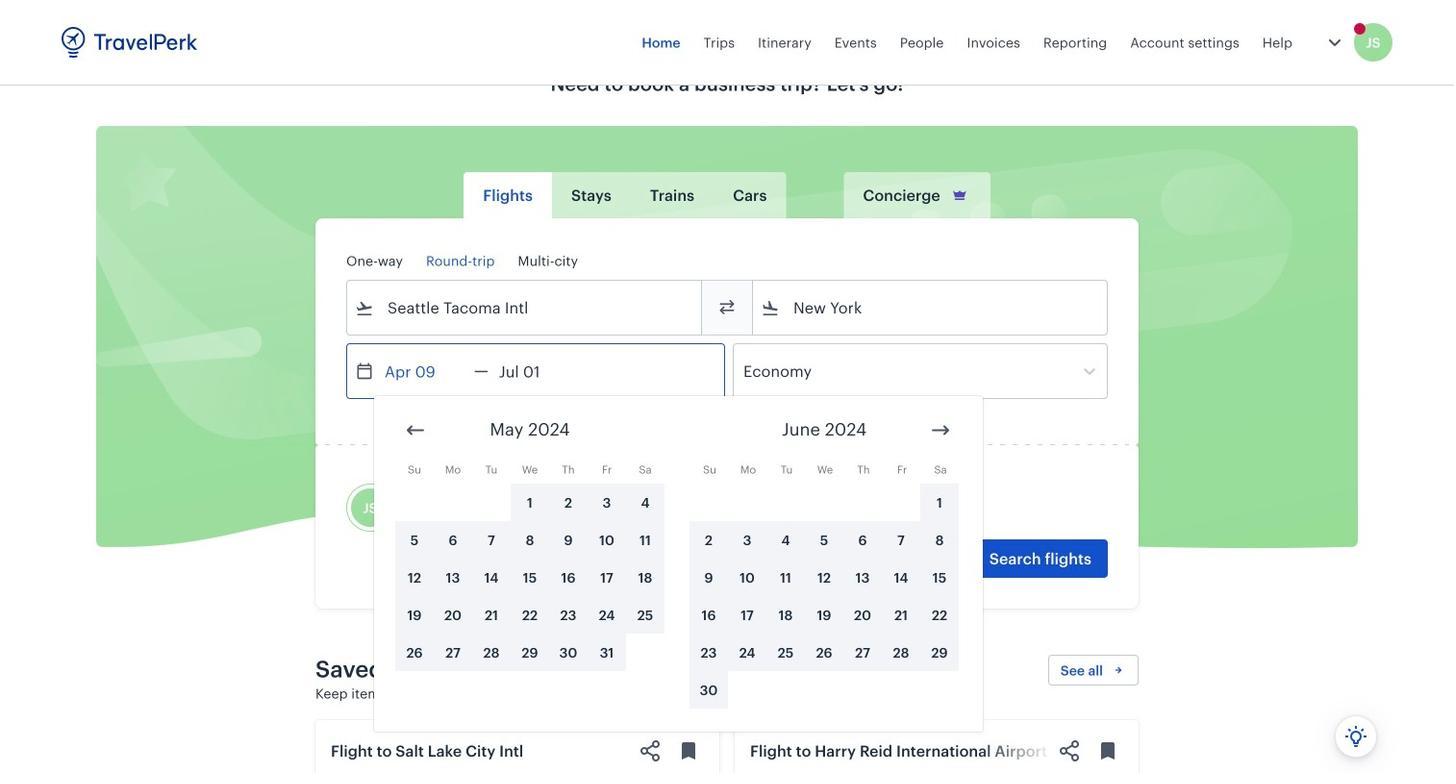 Task type: describe. For each thing, give the bounding box(es) containing it.
selected. friday, june 7, 2024 image
[[883, 522, 920, 558]]

Depart text field
[[374, 344, 474, 398]]

selected. saturday, june 1, 2024 image
[[922, 485, 958, 520]]

move forward to switch to the next month. image
[[929, 419, 952, 442]]

selected. friday, june 14, 2024 image
[[883, 560, 920, 595]]

selected. friday, june 21, 2024 image
[[883, 597, 920, 633]]



Task type: vqa. For each thing, say whether or not it's contained in the screenshot.
United Airlines image
no



Task type: locate. For each thing, give the bounding box(es) containing it.
selected. saturday, june 15, 2024 image
[[922, 560, 958, 595]]

selected. saturday, june 8, 2024 image
[[922, 522, 958, 558]]

From search field
[[374, 292, 676, 323]]

move backward to switch to the previous month. image
[[404, 419, 427, 442]]

Add traveler search field
[[562, 493, 762, 523]]

To search field
[[780, 292, 1082, 323]]

Return text field
[[488, 344, 589, 398]]

calendar application
[[374, 396, 1455, 732]]

selected. friday, june 28, 2024 image
[[883, 635, 920, 670]]

selected. saturday, june 29, 2024 image
[[922, 635, 958, 670]]

selected. saturday, june 22, 2024 image
[[922, 597, 958, 633]]



